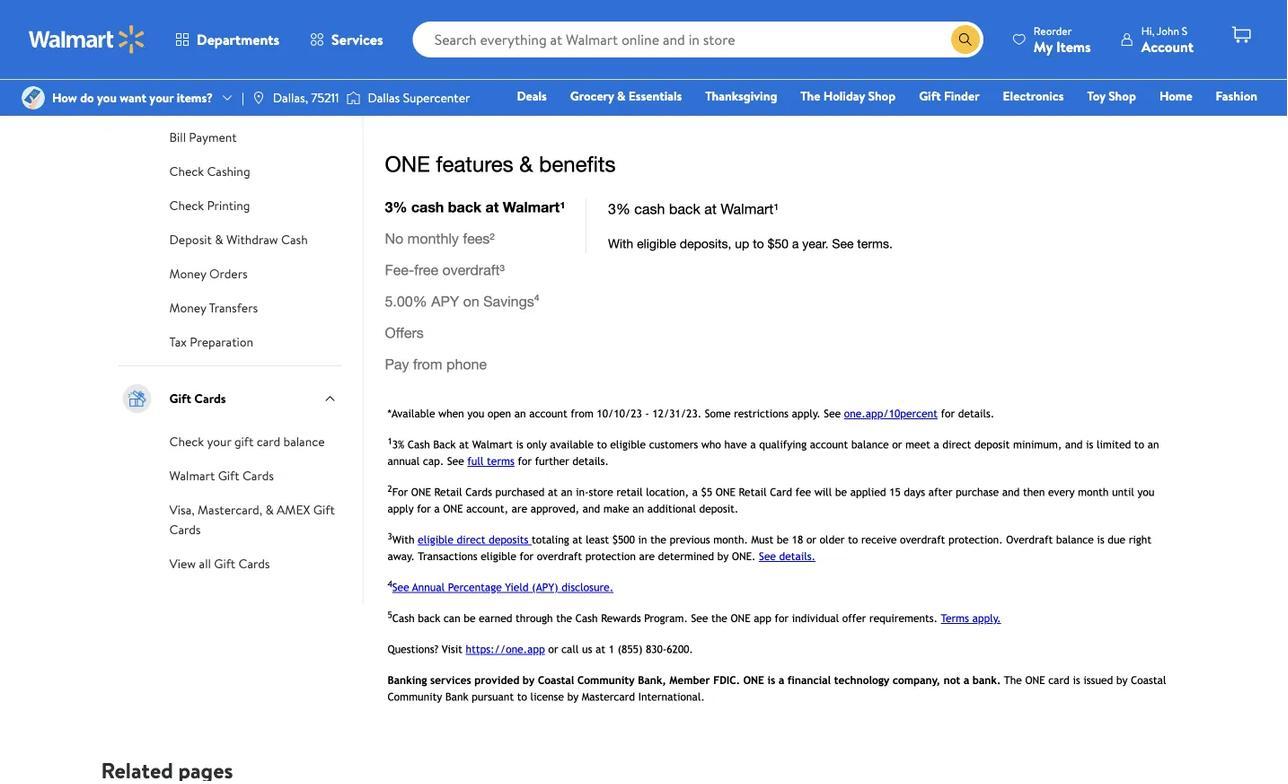 Task type: describe. For each thing, give the bounding box(es) containing it.
toy
[[1087, 87, 1106, 105]]

finder
[[944, 87, 980, 105]]

balance
[[283, 433, 325, 450]]

walmart gift cards
[[169, 467, 274, 484]]

essentials
[[629, 87, 682, 105]]

bill
[[169, 128, 186, 146]]

view all gift cards
[[169, 555, 270, 573]]

bill payment
[[169, 128, 237, 146]]

departments button
[[160, 18, 295, 61]]

cash
[[281, 231, 308, 248]]

gift inside visa, mastercard, & amex gift cards
[[313, 501, 335, 519]]

home link
[[1151, 86, 1201, 106]]

gift left finder
[[919, 87, 941, 105]]

& for grocery
[[617, 87, 626, 105]]

thanksgiving
[[705, 87, 777, 105]]

registry
[[1051, 112, 1097, 130]]

grocery & essentials
[[570, 87, 682, 105]]

walmart+
[[1204, 112, 1258, 130]]

walmart
[[169, 467, 215, 484]]

grocery
[[570, 87, 614, 105]]

Walmart Site-Wide search field
[[413, 22, 983, 57]]

0 vertical spatial money
[[205, 85, 242, 103]]

cart contains 0 items total amount $0.00 image
[[1231, 24, 1252, 46]]

my
[[1034, 36, 1053, 56]]

hi, john s account
[[1141, 23, 1194, 56]]

account
[[1141, 36, 1194, 56]]

printing
[[207, 197, 250, 214]]

do
[[80, 89, 94, 106]]

check your gift card balance link
[[169, 431, 325, 451]]

reloadable debit cards link
[[169, 27, 297, 47]]

debit for one
[[1150, 112, 1181, 130]]

gift finder
[[919, 87, 980, 105]]

supercenter
[[403, 89, 470, 106]]

2 shop from the left
[[1109, 87, 1136, 105]]

money transfers link
[[169, 297, 258, 317]]

money for transfers
[[169, 299, 206, 317]]

gift cards image
[[119, 381, 155, 417]]

dallas,
[[273, 89, 308, 106]]

items?
[[177, 89, 213, 106]]

check printing
[[169, 197, 250, 214]]

money orders link
[[169, 263, 248, 283]]

check cashing link
[[169, 161, 250, 180]]

tax
[[169, 333, 187, 351]]

check cashing
[[169, 162, 250, 180]]

cards up dallas,
[[265, 29, 297, 46]]

holiday
[[824, 87, 865, 105]]

one
[[1120, 112, 1147, 130]]

money orders
[[169, 265, 248, 282]]

mastercard,
[[198, 501, 262, 519]]

check printing link
[[169, 195, 250, 215]]

dallas supercenter
[[368, 89, 470, 106]]

reloadable debit cards
[[169, 29, 297, 46]]

want
[[120, 89, 146, 106]]

john
[[1157, 23, 1179, 38]]

toy shop
[[1087, 87, 1136, 105]]

card
[[257, 433, 280, 450]]

visa, mastercard, & amex gift cards
[[169, 501, 335, 538]]

one debit link
[[1112, 111, 1189, 131]]

deposit & withdraw cash
[[169, 231, 308, 248]]

s
[[1182, 23, 1188, 38]]

thanksgiving link
[[697, 86, 785, 106]]

withdraw
[[226, 231, 278, 248]]

payment
[[189, 128, 237, 146]]

deals
[[517, 87, 547, 105]]

view
[[169, 555, 196, 573]]

amex
[[277, 501, 310, 519]]

cards down visa, mastercard, & amex gift cards
[[239, 555, 270, 573]]

1 shop from the left
[[868, 87, 896, 105]]

transfers
[[209, 299, 258, 317]]



Task type: locate. For each thing, give the bounding box(es) containing it.
1 horizontal spatial &
[[265, 501, 274, 519]]

Search search field
[[413, 22, 983, 57]]

services button
[[295, 18, 398, 61]]

walmart+ link
[[1196, 111, 1266, 131]]

money
[[205, 85, 242, 103], [169, 265, 206, 282], [169, 299, 206, 317]]

2 check from the top
[[169, 197, 204, 214]]

hi,
[[1141, 23, 1155, 38]]

items
[[1056, 36, 1091, 56]]

deals link
[[509, 86, 555, 106]]

& right grocery on the top
[[617, 87, 626, 105]]

your left gift
[[207, 433, 231, 450]]

0 vertical spatial check
[[169, 162, 204, 180]]

dallas, 75211
[[273, 89, 339, 106]]

check for check printing
[[169, 197, 204, 214]]

fashion registry
[[1051, 87, 1258, 130]]

shop right toy
[[1109, 87, 1136, 105]]

deposit
[[169, 231, 212, 248]]

services
[[332, 30, 383, 49], [245, 85, 290, 103]]

check down "bill"
[[169, 162, 204, 180]]

departments
[[197, 30, 279, 49]]

2 vertical spatial money
[[169, 299, 206, 317]]

debit down home link
[[1150, 112, 1181, 130]]

1 vertical spatial services
[[245, 85, 290, 103]]

2 vertical spatial &
[[265, 501, 274, 519]]

walmart gift cards link
[[169, 465, 274, 485]]

& left amex
[[265, 501, 274, 519]]

money right other
[[205, 85, 242, 103]]

cards inside visa, mastercard, & amex gift cards
[[169, 521, 201, 538]]

1 horizontal spatial services
[[332, 30, 383, 49]]

view all gift cards link
[[169, 553, 270, 573]]

1 vertical spatial check
[[169, 197, 204, 214]]

0 vertical spatial &
[[617, 87, 626, 105]]

gift right the all
[[214, 555, 235, 573]]

fashion
[[1216, 87, 1258, 105]]

gift
[[234, 433, 254, 450]]

cards down visa,
[[169, 521, 201, 538]]

money for orders
[[169, 265, 206, 282]]

& inside visa, mastercard, & amex gift cards
[[265, 501, 274, 519]]

cards
[[265, 29, 297, 46], [194, 390, 226, 407], [243, 467, 274, 484], [169, 521, 201, 538], [239, 555, 270, 573]]

visa, mastercard, & amex gift cards link
[[169, 499, 335, 539]]

3 check from the top
[[169, 433, 204, 450]]

the
[[801, 87, 821, 105]]

reloadable
[[169, 29, 229, 46]]

debit right reloadable
[[232, 29, 262, 46]]

 image
[[251, 91, 266, 105]]

shop
[[868, 87, 896, 105], [1109, 87, 1136, 105]]

tax preparation
[[169, 333, 253, 351]]

bill payment link
[[169, 127, 237, 146]]

0 vertical spatial services
[[332, 30, 383, 49]]

cards down card
[[243, 467, 274, 484]]

services right '|'
[[245, 85, 290, 103]]

other money services
[[169, 85, 290, 103]]

all
[[199, 555, 211, 573]]

tax preparation link
[[169, 331, 253, 351]]

0 horizontal spatial debit
[[232, 29, 262, 46]]

check up deposit
[[169, 197, 204, 214]]

you
[[97, 89, 117, 106]]

1 vertical spatial &
[[215, 231, 223, 248]]

1 vertical spatial money
[[169, 265, 206, 282]]

other money services image
[[119, 76, 155, 112]]

search icon image
[[958, 32, 973, 47]]

gift right gift cards icon
[[169, 390, 191, 407]]

reorder my items
[[1034, 23, 1091, 56]]

debit
[[232, 29, 262, 46], [1150, 112, 1181, 130]]

fashion link
[[1208, 86, 1266, 106]]

services up dallas
[[332, 30, 383, 49]]

cashing
[[207, 162, 250, 180]]

0 horizontal spatial  image
[[22, 86, 45, 110]]

1 horizontal spatial  image
[[346, 89, 361, 107]]

gift
[[919, 87, 941, 105], [169, 390, 191, 407], [218, 467, 239, 484], [313, 501, 335, 519], [214, 555, 235, 573]]

0 horizontal spatial &
[[215, 231, 223, 248]]

 image
[[22, 86, 45, 110], [346, 89, 361, 107]]

0 vertical spatial debit
[[232, 29, 262, 46]]

 image right 75211
[[346, 89, 361, 107]]

deposit & withdraw cash link
[[169, 229, 308, 249]]

0 horizontal spatial shop
[[868, 87, 896, 105]]

other
[[169, 85, 202, 103]]

0 horizontal spatial services
[[245, 85, 290, 103]]

check your gift card balance
[[169, 433, 325, 450]]

gift right amex
[[313, 501, 335, 519]]

check for check cashing
[[169, 162, 204, 180]]

how do you want your items?
[[52, 89, 213, 106]]

&
[[617, 87, 626, 105], [215, 231, 223, 248], [265, 501, 274, 519]]

registry link
[[1043, 111, 1105, 131]]

services inside services dropdown button
[[332, 30, 383, 49]]

dallas
[[368, 89, 400, 106]]

money up tax in the left of the page
[[169, 299, 206, 317]]

gift up mastercard,
[[218, 467, 239, 484]]

orders
[[209, 265, 248, 282]]

the holiday shop
[[801, 87, 896, 105]]

& for deposit
[[215, 231, 223, 248]]

gift finder link
[[911, 86, 988, 106]]

1 horizontal spatial your
[[207, 433, 231, 450]]

75211
[[311, 89, 339, 106]]

money transfers
[[169, 299, 258, 317]]

1 vertical spatial your
[[207, 433, 231, 450]]

cards up check your gift card balance link
[[194, 390, 226, 407]]

check up walmart
[[169, 433, 204, 450]]

toy shop link
[[1079, 86, 1144, 106]]

your right want
[[149, 89, 174, 106]]

0 vertical spatial your
[[149, 89, 174, 106]]

1 vertical spatial debit
[[1150, 112, 1181, 130]]

 image for dallas supercenter
[[346, 89, 361, 107]]

2 vertical spatial check
[[169, 433, 204, 450]]

check for check your gift card balance
[[169, 433, 204, 450]]

|
[[242, 89, 244, 106]]

shop right holiday
[[868, 87, 896, 105]]

one debit
[[1120, 112, 1181, 130]]

1 horizontal spatial shop
[[1109, 87, 1136, 105]]

electronics
[[1003, 87, 1064, 105]]

0 horizontal spatial your
[[149, 89, 174, 106]]

1 horizontal spatial debit
[[1150, 112, 1181, 130]]

debit for reloadable
[[232, 29, 262, 46]]

walmart image
[[29, 25, 146, 54]]

 image left how
[[22, 86, 45, 110]]

your
[[149, 89, 174, 106], [207, 433, 231, 450]]

1 check from the top
[[169, 162, 204, 180]]

grocery & essentials link
[[562, 86, 690, 106]]

money down deposit
[[169, 265, 206, 282]]

2 horizontal spatial &
[[617, 87, 626, 105]]

visa,
[[169, 501, 195, 519]]

check
[[169, 162, 204, 180], [169, 197, 204, 214], [169, 433, 204, 450]]

gift cards
[[169, 390, 226, 407]]

the holiday shop link
[[793, 86, 904, 106]]

home
[[1160, 87, 1192, 105]]

how
[[52, 89, 77, 106]]

& right deposit
[[215, 231, 223, 248]]

 image for how do you want your items?
[[22, 86, 45, 110]]

electronics link
[[995, 86, 1072, 106]]



Task type: vqa. For each thing, say whether or not it's contained in the screenshot.
Chicken- on the bottom of the page
no



